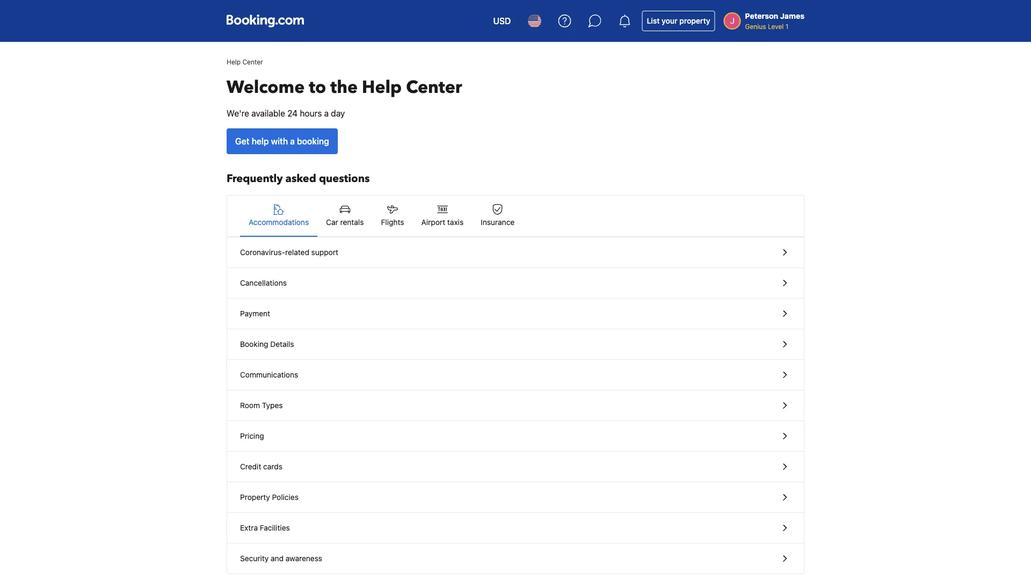 Task type: vqa. For each thing, say whether or not it's contained in the screenshot.
Frequently
yes



Task type: locate. For each thing, give the bounding box(es) containing it.
insurance
[[481, 218, 515, 227]]

get help with a booking
[[235, 136, 329, 146]]

help right the
[[362, 76, 402, 99]]

insurance button
[[473, 196, 524, 236]]

the
[[331, 76, 358, 99]]

help up "welcome"
[[227, 58, 241, 66]]

room types
[[240, 401, 283, 410]]

rentals
[[341, 218, 364, 227]]

0 vertical spatial a
[[324, 108, 329, 119]]

airport taxis button
[[413, 196, 473, 236]]

list your property
[[647, 16, 711, 25]]

pricing button
[[227, 421, 805, 452]]

we're available 24 hours a day
[[227, 108, 345, 119]]

your
[[662, 16, 678, 25]]

to
[[309, 76, 326, 99]]

1 horizontal spatial a
[[324, 108, 329, 119]]

help
[[252, 136, 269, 146]]

0 horizontal spatial help
[[227, 58, 241, 66]]

car rentals button
[[318, 196, 373, 236]]

accommodations
[[249, 218, 309, 227]]

property
[[240, 493, 270, 502]]

coronavirus-
[[240, 248, 285, 257]]

0 horizontal spatial center
[[243, 58, 263, 66]]

get help with a booking button
[[227, 128, 338, 154]]

day
[[331, 108, 345, 119]]

flights button
[[373, 196, 413, 236]]

extra facilities
[[240, 524, 290, 533]]

support
[[312, 248, 339, 257]]

0 vertical spatial help
[[227, 58, 241, 66]]

a
[[324, 108, 329, 119], [290, 136, 295, 146]]

24
[[288, 108, 298, 119]]

1 vertical spatial center
[[406, 76, 462, 99]]

pricing
[[240, 432, 264, 441]]

room types button
[[227, 391, 805, 421]]

and
[[271, 554, 284, 563]]

welcome to the help center
[[227, 76, 462, 99]]

property
[[680, 16, 711, 25]]

payment button
[[227, 299, 805, 329]]

center
[[243, 58, 263, 66], [406, 76, 462, 99]]

types
[[262, 401, 283, 410]]

james
[[781, 12, 805, 20]]

booking details button
[[227, 329, 805, 360]]

0 horizontal spatial a
[[290, 136, 295, 146]]

usd button
[[487, 8, 518, 34]]

booking details
[[240, 340, 294, 349]]

level
[[769, 23, 784, 30]]

with
[[271, 136, 288, 146]]

1 vertical spatial a
[[290, 136, 295, 146]]

taxis
[[448, 218, 464, 227]]

hours
[[300, 108, 322, 119]]

1 vertical spatial help
[[362, 76, 402, 99]]

help center
[[227, 58, 263, 66]]

credit
[[240, 462, 261, 471]]

a right with
[[290, 136, 295, 146]]

tab list
[[227, 196, 805, 238]]

flights
[[381, 218, 404, 227]]

payment
[[240, 309, 270, 318]]

help
[[227, 58, 241, 66], [362, 76, 402, 99]]

details
[[270, 340, 294, 349]]

a left day
[[324, 108, 329, 119]]

awareness
[[286, 554, 322, 563]]

communications
[[240, 371, 298, 379]]

frequently asked questions
[[227, 171, 370, 186]]



Task type: describe. For each thing, give the bounding box(es) containing it.
welcome
[[227, 76, 305, 99]]

room
[[240, 401, 260, 410]]

security and awareness
[[240, 554, 322, 563]]

available
[[252, 108, 285, 119]]

frequently
[[227, 171, 283, 186]]

we're
[[227, 108, 249, 119]]

coronavirus-related support
[[240, 248, 339, 257]]

cancellations
[[240, 279, 287, 288]]

airport taxis
[[422, 218, 464, 227]]

accommodations button
[[240, 196, 318, 236]]

list
[[647, 16, 660, 25]]

communications button
[[227, 360, 805, 391]]

credit cards button
[[227, 452, 805, 483]]

policies
[[272, 493, 299, 502]]

questions
[[319, 171, 370, 186]]

cancellations button
[[227, 268, 805, 299]]

get
[[235, 136, 250, 146]]

security
[[240, 554, 269, 563]]

1
[[786, 23, 789, 30]]

car
[[326, 218, 338, 227]]

list your property link
[[643, 11, 716, 31]]

cards
[[263, 462, 283, 471]]

0 vertical spatial center
[[243, 58, 263, 66]]

airport
[[422, 218, 446, 227]]

asked
[[286, 171, 317, 186]]

extra
[[240, 524, 258, 533]]

usd
[[494, 16, 511, 26]]

car rentals
[[326, 218, 364, 227]]

property policies
[[240, 493, 299, 502]]

tab list containing accommodations
[[227, 196, 805, 238]]

peterson
[[746, 12, 779, 20]]

security and awareness button
[[227, 544, 805, 574]]

extra facilities button
[[227, 513, 805, 544]]

booking
[[240, 340, 268, 349]]

coronavirus-related support button
[[227, 238, 805, 268]]

related
[[285, 248, 310, 257]]

a inside button
[[290, 136, 295, 146]]

1 horizontal spatial center
[[406, 76, 462, 99]]

booking.com online hotel reservations image
[[227, 15, 304, 27]]

genius
[[746, 23, 767, 30]]

property policies button
[[227, 483, 805, 513]]

1 horizontal spatial help
[[362, 76, 402, 99]]

credit cards
[[240, 462, 283, 471]]

facilities
[[260, 524, 290, 533]]

booking
[[297, 136, 329, 146]]

peterson james genius level 1
[[746, 12, 805, 30]]



